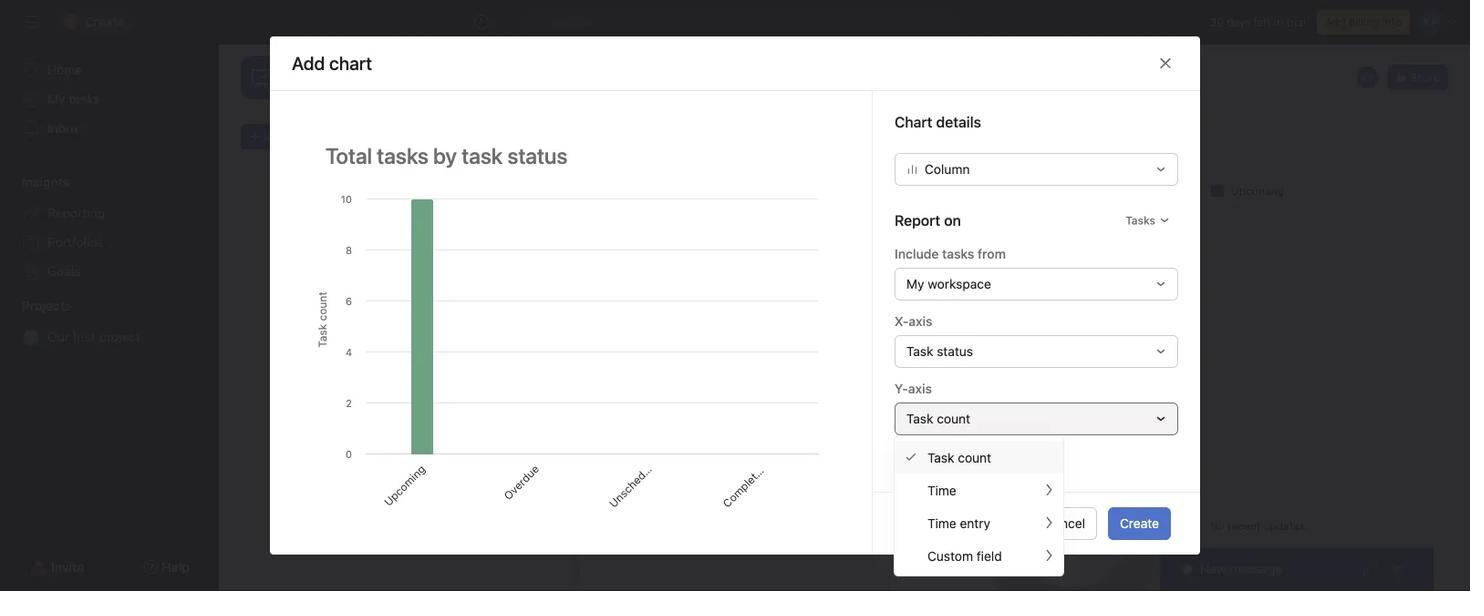 Task type: vqa. For each thing, say whether or not it's contained in the screenshot.
ADD associated with Add chart
yes



Task type: describe. For each thing, give the bounding box(es) containing it.
report image
[[252, 67, 274, 88]]

axis for y-
[[908, 382, 932, 397]]

task count link
[[895, 441, 1063, 474]]

completed
[[720, 462, 769, 511]]

recent
[[1228, 520, 1261, 533]]

projects for projects by project status
[[867, 393, 917, 408]]

1 by from the left
[[386, 393, 401, 408]]

inbox link
[[11, 114, 208, 143]]

0 vertical spatial upcoming
[[1231, 185, 1284, 197]]

projects by project status
[[867, 393, 1022, 408]]

projects for projects
[[22, 299, 72, 314]]

expand new message image
[[1363, 563, 1377, 577]]

overdue
[[501, 463, 541, 503]]

tasks button
[[1117, 208, 1178, 234]]

include tasks from
[[895, 247, 1006, 262]]

time entry link
[[895, 507, 1063, 540]]

work health button
[[299, 182, 452, 216]]

count inside task count dropdown button
[[937, 412, 970, 427]]

kp
[[1360, 71, 1375, 84]]

from
[[978, 247, 1006, 262]]

resourcing
[[299, 157, 365, 172]]

search button
[[520, 7, 958, 36]]

axis for x-
[[909, 314, 933, 329]]

0 horizontal spatial close image
[[1158, 56, 1173, 70]]

0 vertical spatial reporting
[[299, 57, 357, 72]]

workspace inside dropdown button
[[928, 277, 991, 292]]

first dashboard
[[329, 77, 453, 98]]

incomplete tasks by project button
[[719, 160, 934, 307]]

2 horizontal spatial workspace
[[999, 327, 1056, 339]]

30 days left in trial
[[1210, 16, 1306, 28]]

unscheduled
[[607, 454, 664, 511]]

by project inside the this month's tasks by project
[[971, 426, 1039, 443]]

2 tasks in my workspace from the left
[[935, 327, 1056, 339]]

2 by from the left
[[920, 393, 935, 408]]

tasks inside dropdown button
[[1126, 214, 1156, 227]]

insights element
[[0, 166, 219, 290]]

work
[[299, 191, 330, 206]]

first inside our first project
[[546, 257, 570, 281]]

x-axis
[[895, 314, 933, 329]]

filters
[[895, 466, 936, 483]]

1 horizontal spatial close image
[[1392, 563, 1406, 577]]

report on
[[895, 212, 961, 229]]

time link
[[895, 474, 1063, 507]]

project status
[[938, 393, 1022, 408]]

image of a green column chart image
[[734, 219, 920, 292]]

count inside task count link
[[958, 450, 991, 465]]

my for my workspace
[[907, 277, 924, 292]]

30
[[1210, 16, 1224, 28]]

no recent updates
[[1210, 520, 1305, 533]]

add chart for close image
[[292, 52, 372, 74]]

projects for projects by status
[[971, 176, 1027, 193]]

add for add billing info
[[1325, 16, 1346, 28]]

work health
[[299, 191, 370, 206]]

insights button
[[0, 173, 70, 192]]

task count button
[[895, 403, 1178, 436]]

inbox
[[47, 121, 79, 136]]

new message
[[1200, 562, 1283, 577]]

our inside our first project
[[531, 274, 553, 296]]

days
[[1227, 16, 1251, 28]]

1 vertical spatial upcoming
[[285, 393, 347, 408]]

this
[[971, 407, 1000, 425]]

add billing info button
[[1317, 9, 1410, 35]]

1 horizontal spatial project
[[563, 229, 598, 264]]

health
[[333, 191, 370, 206]]

share button
[[1388, 65, 1448, 90]]

custom field
[[928, 549, 1002, 564]]

1 filter from the left
[[316, 327, 343, 339]]

task status
[[907, 344, 973, 359]]

my for my tasks
[[47, 92, 65, 107]]

2 horizontal spatial in
[[1274, 16, 1283, 28]]

task count inside dropdown button
[[907, 412, 970, 427]]

left
[[1254, 16, 1271, 28]]

add chart
[[264, 130, 314, 143]]

billing
[[1349, 16, 1379, 28]]

tasks inside the this month's tasks by project
[[1063, 407, 1099, 425]]

image of a blue column chart image
[[497, 451, 683, 524]]

kp button
[[1355, 65, 1380, 90]]

insights
[[22, 175, 70, 190]]

status
[[937, 344, 973, 359]]

projects by status button
[[956, 160, 1171, 307]]

0 horizontal spatial workspace
[[418, 327, 475, 339]]

projects button
[[0, 297, 72, 316]]

entry
[[960, 516, 991, 531]]

image of a blue lollipop chart image
[[734, 451, 920, 524]]

resourcing button
[[299, 147, 452, 182]]

tasks for incomplete
[[814, 176, 850, 193]]

our first project inside the projects "element"
[[47, 330, 141, 345]]

time entry
[[928, 516, 991, 531]]

y-axis
[[895, 382, 932, 397]]

2 1 filter from the left
[[889, 327, 925, 339]]

by status
[[1031, 176, 1093, 193]]

my tasks
[[47, 92, 100, 107]]

Total tasks by task status text field
[[314, 135, 828, 177]]

incomplete tasks by project
[[734, 176, 850, 211]]

our inside our first project link
[[47, 330, 69, 345]]

invite
[[51, 560, 84, 576]]

assignee
[[404, 393, 458, 408]]

close image
[[1158, 56, 1173, 71]]

my tasks link
[[11, 85, 208, 114]]

upcoming tasks by assignee this week
[[285, 393, 518, 408]]

2 vertical spatial task
[[928, 450, 954, 465]]

this week
[[461, 393, 518, 408]]

add billing info
[[1325, 16, 1402, 28]]

custom
[[928, 549, 973, 564]]

1 horizontal spatial in
[[968, 327, 978, 339]]



Task type: locate. For each thing, give the bounding box(es) containing it.
global element
[[0, 45, 219, 154]]

count up time "link"
[[958, 450, 991, 465]]

0 horizontal spatial projects
[[22, 299, 72, 314]]

create button
[[1108, 508, 1171, 541]]

reporting link up my first dashboard at the top of page
[[299, 55, 357, 75]]

my up inbox
[[47, 92, 65, 107]]

first
[[546, 257, 570, 281], [73, 330, 96, 345]]

0 horizontal spatial upcoming
[[285, 393, 347, 408]]

x-
[[895, 314, 909, 329]]

tasks right month's
[[1063, 407, 1099, 425]]

by right y-
[[920, 393, 935, 408]]

0 vertical spatial our
[[531, 274, 553, 296]]

projects
[[971, 176, 1027, 193], [22, 299, 72, 314], [867, 393, 917, 408]]

1 tasks in my workspace from the left
[[353, 327, 475, 339]]

no
[[1210, 520, 1225, 533]]

add to starred image
[[488, 80, 502, 95]]

1 vertical spatial reporting
[[47, 206, 105, 221]]

1 vertical spatial first
[[73, 330, 96, 345]]

our first project link
[[11, 323, 208, 352]]

column
[[925, 162, 970, 177]]

1 vertical spatial project
[[99, 330, 141, 345]]

0 horizontal spatial 1 filter
[[307, 327, 343, 339]]

1 horizontal spatial filter
[[898, 327, 925, 339]]

reporting link
[[299, 55, 357, 75], [11, 199, 208, 228]]

in up status
[[968, 327, 978, 339]]

1 vertical spatial axis
[[908, 382, 932, 397]]

projects down goals
[[22, 299, 72, 314]]

0 vertical spatial project
[[563, 229, 598, 264]]

create
[[1120, 517, 1159, 532]]

tasks
[[69, 92, 100, 107], [814, 176, 850, 193], [942, 247, 974, 262], [351, 393, 383, 408], [1063, 407, 1099, 425]]

1 horizontal spatial workspace
[[928, 277, 991, 292]]

task for x-
[[907, 344, 933, 359]]

1 vertical spatial task
[[907, 412, 933, 427]]

in right left
[[1274, 16, 1283, 28]]

2 horizontal spatial upcoming
[[1231, 185, 1284, 197]]

add for add chart
[[264, 130, 284, 143]]

1 horizontal spatial reporting
[[299, 57, 357, 72]]

task down y-axis
[[907, 412, 933, 427]]

my up upcoming tasks by assignee this week
[[399, 327, 415, 339]]

0 vertical spatial add
[[1325, 16, 1346, 28]]

add
[[1325, 16, 1346, 28], [264, 130, 284, 143], [529, 243, 556, 261]]

tasks
[[1126, 214, 1156, 227], [353, 327, 383, 339], [935, 327, 965, 339]]

image of a multicolored column chart image
[[971, 451, 1157, 524]]

2 time from the top
[[928, 516, 957, 531]]

y-
[[895, 382, 908, 397]]

1 vertical spatial add
[[264, 130, 284, 143]]

my down include
[[907, 277, 924, 292]]

0 vertical spatial by project
[[734, 194, 802, 211]]

2 filter from the left
[[898, 327, 925, 339]]

0 horizontal spatial tasks in my workspace
[[353, 327, 475, 339]]

invite button
[[17, 552, 96, 585]]

task for y-
[[907, 412, 933, 427]]

reporting up my first dashboard at the top of page
[[299, 57, 357, 72]]

time down the "filters"
[[928, 483, 957, 498]]

task count up time "link"
[[928, 450, 991, 465]]

0 horizontal spatial filter
[[316, 327, 343, 339]]

1 vertical spatial count
[[958, 450, 991, 465]]

custom field link
[[895, 540, 1063, 573]]

my workspace button
[[895, 268, 1178, 301]]

axis
[[909, 314, 933, 329], [908, 382, 932, 397]]

1 vertical spatial reporting link
[[11, 199, 208, 228]]

0 horizontal spatial by project
[[734, 194, 802, 211]]

custom chart
[[560, 243, 649, 261]]

1 horizontal spatial our first project
[[531, 229, 598, 296]]

tasks right incomplete
[[814, 176, 850, 193]]

add left the billing
[[1325, 16, 1346, 28]]

2 vertical spatial upcoming
[[382, 463, 428, 509]]

2 horizontal spatial tasks
[[1126, 214, 1156, 227]]

portfolios link
[[11, 228, 208, 257]]

1 1 from the left
[[307, 327, 313, 339]]

time for time
[[928, 483, 957, 498]]

tasks in my workspace up upcoming tasks by assignee this week
[[353, 327, 475, 339]]

time for time entry
[[928, 516, 957, 531]]

close image
[[1158, 56, 1173, 70], [1392, 563, 1406, 577]]

workspace
[[928, 277, 991, 292], [418, 327, 475, 339], [999, 327, 1056, 339]]

incomplete
[[734, 176, 810, 193]]

1 vertical spatial projects
[[22, 299, 72, 314]]

time inside time "link"
[[928, 483, 957, 498]]

0 horizontal spatial 1
[[307, 327, 313, 339]]

cancel button
[[1033, 508, 1097, 541]]

project
[[563, 229, 598, 264], [99, 330, 141, 345]]

chart details
[[895, 114, 981, 131]]

0 horizontal spatial first
[[73, 330, 96, 345]]

add for add custom chart
[[529, 243, 556, 261]]

0 vertical spatial task
[[907, 344, 933, 359]]

1 vertical spatial our first project
[[47, 330, 141, 345]]

add inside 'button'
[[1325, 16, 1346, 28]]

1
[[307, 327, 313, 339], [889, 327, 895, 339]]

tasks in my workspace up status
[[935, 327, 1056, 339]]

reporting up "portfolios"
[[47, 206, 105, 221]]

1 horizontal spatial upcoming
[[382, 463, 428, 509]]

1 horizontal spatial projects
[[867, 393, 917, 408]]

add custom chart button
[[482, 160, 697, 307]]

my workspace
[[907, 277, 991, 292]]

1 vertical spatial our
[[47, 330, 69, 345]]

0 horizontal spatial project
[[99, 330, 141, 345]]

this month's tasks by project button
[[956, 391, 1171, 539]]

task inside dropdown button
[[907, 344, 933, 359]]

time left entry
[[928, 516, 957, 531]]

0 vertical spatial task count
[[907, 412, 970, 427]]

tasks down home
[[69, 92, 100, 107]]

tasks for include
[[942, 247, 974, 262]]

reporting inside insights element
[[47, 206, 105, 221]]

0 vertical spatial time
[[928, 483, 957, 498]]

1 vertical spatial by project
[[971, 426, 1039, 443]]

tasks for upcoming
[[351, 393, 383, 408]]

task inside dropdown button
[[907, 412, 933, 427]]

count down projects by project status
[[937, 412, 970, 427]]

0 vertical spatial close image
[[1158, 56, 1173, 70]]

0 horizontal spatial our first project
[[47, 330, 141, 345]]

my inside my tasks link
[[47, 92, 65, 107]]

0 vertical spatial our first project
[[531, 229, 598, 296]]

my inside my workspace dropdown button
[[907, 277, 924, 292]]

task count down projects by project status
[[907, 412, 970, 427]]

tasks in my workspace
[[353, 327, 475, 339], [935, 327, 1056, 339]]

projects right column
[[971, 176, 1027, 193]]

task
[[907, 344, 933, 359], [907, 412, 933, 427], [928, 450, 954, 465]]

add custom chart
[[529, 243, 649, 261]]

1 horizontal spatial add
[[529, 243, 556, 261]]

task up the "filters"
[[928, 450, 954, 465]]

goals
[[47, 264, 81, 279]]

image of a multicolored donut chart image
[[971, 219, 1157, 292]]

1 horizontal spatial 1 filter
[[889, 327, 925, 339]]

0 vertical spatial reporting link
[[299, 55, 357, 75]]

1 horizontal spatial our
[[531, 274, 553, 296]]

include
[[895, 247, 939, 262]]

home link
[[11, 56, 208, 85]]

projects inside button
[[971, 176, 1027, 193]]

1 horizontal spatial tasks in my workspace
[[935, 327, 1056, 339]]

0 vertical spatial first
[[546, 257, 570, 281]]

cancel
[[1045, 517, 1085, 532]]

1 horizontal spatial tasks
[[935, 327, 965, 339]]

chart
[[287, 130, 314, 143]]

tasks for my
[[69, 92, 100, 107]]

this month's tasks by project
[[971, 407, 1099, 443]]

workspace down my workspace dropdown button
[[999, 327, 1056, 339]]

by project inside incomplete tasks by project
[[734, 194, 802, 211]]

add left custom chart
[[529, 243, 556, 261]]

add chart for close icon to the left
[[292, 52, 372, 73]]

my
[[299, 77, 324, 98], [47, 92, 65, 107], [907, 277, 924, 292], [399, 327, 415, 339], [981, 327, 996, 339]]

info
[[1383, 16, 1402, 28]]

portfolios
[[47, 235, 104, 250]]

task down x-axis
[[907, 344, 933, 359]]

my first dashboard
[[299, 77, 453, 98]]

2 horizontal spatial projects
[[971, 176, 1027, 193]]

1 filter
[[307, 327, 343, 339], [889, 327, 925, 339]]

add chart button
[[241, 124, 322, 150]]

1 vertical spatial task count
[[928, 450, 991, 465]]

in up upcoming tasks by assignee this week
[[386, 327, 396, 339]]

tasks up 'my workspace' at the top right
[[942, 247, 974, 262]]

0 horizontal spatial reporting link
[[11, 199, 208, 228]]

1 1 filter from the left
[[307, 327, 343, 339]]

projects by status
[[971, 176, 1093, 193]]

0 vertical spatial count
[[937, 412, 970, 427]]

projects element
[[0, 290, 219, 356]]

1 horizontal spatial reporting link
[[299, 55, 357, 75]]

month's
[[1004, 407, 1059, 425]]

our down projects dropdown button
[[47, 330, 69, 345]]

our first project
[[531, 229, 598, 296], [47, 330, 141, 345]]

trial
[[1286, 16, 1306, 28]]

0 horizontal spatial add
[[264, 130, 284, 143]]

0 vertical spatial projects
[[971, 176, 1027, 193]]

by left assignee
[[386, 393, 401, 408]]

add left chart
[[264, 130, 284, 143]]

workspace down include tasks from
[[928, 277, 991, 292]]

my down 'my workspace' at the top right
[[981, 327, 996, 339]]

reporting link up "portfolios"
[[11, 199, 208, 228]]

tasks inside global element
[[69, 92, 100, 107]]

home
[[47, 62, 82, 78]]

2 vertical spatial add
[[529, 243, 556, 261]]

1 time from the top
[[928, 483, 957, 498]]

axis up task status
[[909, 314, 933, 329]]

column button
[[895, 153, 1178, 186]]

1 horizontal spatial first
[[546, 257, 570, 281]]

by
[[386, 393, 401, 408], [920, 393, 935, 408]]

projects down task status
[[867, 393, 917, 408]]

0 horizontal spatial our
[[47, 330, 69, 345]]

tasks inside incomplete tasks by project
[[814, 176, 850, 193]]

filter
[[316, 327, 343, 339], [898, 327, 925, 339]]

search
[[551, 14, 592, 29]]

our
[[531, 274, 553, 296], [47, 330, 69, 345]]

by project down incomplete
[[734, 194, 802, 211]]

projects inside dropdown button
[[22, 299, 72, 314]]

2 horizontal spatial add
[[1325, 16, 1346, 28]]

1 horizontal spatial by
[[920, 393, 935, 408]]

2 1 from the left
[[889, 327, 895, 339]]

share
[[1410, 71, 1440, 84]]

project inside "element"
[[99, 330, 141, 345]]

our down add custom chart
[[531, 274, 553, 296]]

by project down this
[[971, 426, 1039, 443]]

search list box
[[520, 7, 958, 36]]

0 horizontal spatial reporting
[[47, 206, 105, 221]]

1 vertical spatial close image
[[1392, 563, 1406, 577]]

in
[[1274, 16, 1283, 28], [386, 327, 396, 339], [968, 327, 978, 339]]

hide sidebar image
[[24, 15, 38, 29]]

tasks left assignee
[[351, 393, 383, 408]]

field
[[977, 549, 1002, 564]]

my for my first dashboard
[[299, 77, 324, 98]]

axis down task status
[[908, 382, 932, 397]]

workspace up assignee
[[418, 327, 475, 339]]

2 vertical spatial projects
[[867, 393, 917, 408]]

my right report image
[[299, 77, 324, 98]]

0 horizontal spatial by
[[386, 393, 401, 408]]

task status button
[[895, 336, 1178, 369]]

goals link
[[11, 257, 208, 286]]

updates
[[1264, 520, 1305, 533]]

0 horizontal spatial in
[[386, 327, 396, 339]]

first inside the projects "element"
[[73, 330, 96, 345]]

1 horizontal spatial 1
[[889, 327, 895, 339]]

1 vertical spatial time
[[928, 516, 957, 531]]

1 horizontal spatial by project
[[971, 426, 1039, 443]]

time inside the "time entry" link
[[928, 516, 957, 531]]

0 horizontal spatial tasks
[[353, 327, 383, 339]]

show options image
[[462, 80, 477, 95]]

0 vertical spatial axis
[[909, 314, 933, 329]]



